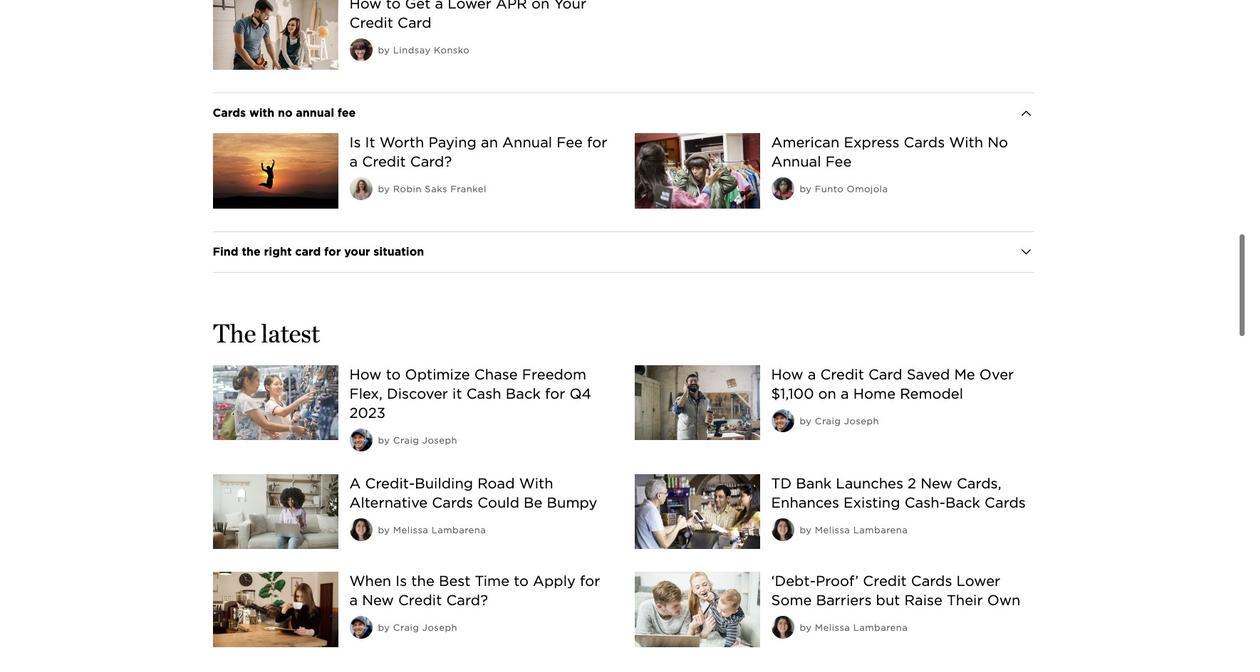 Task type: vqa. For each thing, say whether or not it's contained in the screenshot.


Task type: describe. For each thing, give the bounding box(es) containing it.
an
[[481, 134, 498, 151]]

for inside is it worth paying an annual fee for a credit card?
[[587, 134, 608, 151]]

card inside how to get a lower apr on your credit card
[[398, 15, 432, 32]]

for inside 'how to optimize chase freedom flex, discover it cash back for q4 2023'
[[545, 385, 566, 402]]

fee
[[338, 106, 356, 120]]

how for how to get a lower apr on your credit card
[[350, 0, 382, 12]]

discover
[[387, 385, 448, 402]]

back for freedom
[[506, 385, 541, 402]]

lambarena for existing
[[854, 525, 908, 536]]

card
[[295, 245, 321, 258]]

funto
[[815, 184, 844, 195]]

by for td bank launches 2 new cards, enhances existing cash-back cards
[[800, 525, 812, 536]]

bank
[[796, 475, 832, 492]]

melissa lambarena's profile picture image for 'debt-proof' credit cards lower some barriers but raise their own
[[772, 617, 794, 640]]

lower for a
[[448, 0, 492, 12]]

could
[[478, 494, 520, 512]]

lambarena for could
[[432, 525, 486, 536]]

melissa lambarena's profile picture image for td bank launches 2 new cards, enhances existing cash-back cards
[[772, 519, 794, 541]]

some
[[772, 592, 812, 610]]

melissa lambarena link for enhances
[[815, 525, 908, 536]]

joseph for credit
[[845, 416, 880, 427]]

your
[[344, 245, 370, 258]]

enhances
[[772, 494, 840, 512]]

on inside how a credit card saved me over $1,100 on a home remodel
[[819, 385, 837, 402]]

cards with no annual fee
[[213, 106, 356, 120]]

saved
[[907, 366, 950, 383]]

fee for is it worth paying an annual fee for a credit card?
[[557, 134, 583, 151]]

get
[[405, 0, 431, 12]]

melissa lambarena link for barriers
[[815, 623, 908, 634]]

credit inside when is the best time to apply for a new credit card?
[[398, 592, 442, 610]]

cards inside a credit-building road with alternative cards could be bumpy
[[432, 494, 473, 512]]

the inside dropdown button
[[242, 245, 261, 258]]

is it worth paying an annual fee for a credit card? link
[[350, 134, 608, 170]]

it
[[365, 134, 375, 151]]

'debt-proof' credit cards lower some barriers but raise their own link
[[772, 573, 1021, 610]]

latest
[[261, 318, 320, 349]]

your
[[554, 0, 587, 12]]

by robin saks frankel
[[378, 184, 487, 195]]

when is the best time to apply for a new credit card? link
[[350, 573, 600, 610]]

robin saks frankel's profile picture image
[[350, 177, 372, 200]]

lower for cards
[[957, 573, 1001, 590]]

craig joseph's profile picture image for how a credit card saved me over $1,100 on a home remodel
[[772, 410, 794, 432]]

is it worth paying an annual fee for a credit card?
[[350, 134, 608, 170]]

cash
[[467, 385, 502, 402]]

omojola
[[847, 184, 889, 195]]

apply
[[533, 573, 576, 590]]

a up $1,100
[[808, 366, 816, 383]]

but
[[876, 592, 901, 610]]

by craig joseph for optimize
[[378, 435, 458, 446]]

credit inside how a credit card saved me over $1,100 on a home remodel
[[821, 366, 865, 383]]

with inside american express cards with no annual fee
[[950, 134, 984, 151]]

by funto omojola
[[800, 184, 889, 195]]

a credit-building road with alternative cards could be bumpy
[[350, 475, 598, 512]]

the
[[213, 318, 256, 349]]

credit inside how to get a lower apr on your credit card
[[350, 15, 393, 32]]

optimize
[[405, 366, 470, 383]]

road
[[478, 475, 515, 492]]

lindsay
[[393, 45, 431, 56]]

by for when is the best time to apply for a new credit card?
[[378, 623, 390, 634]]

saks
[[425, 184, 448, 195]]

me
[[955, 366, 976, 383]]

when is the best time to apply for a new credit card?
[[350, 573, 600, 610]]

building
[[415, 475, 473, 492]]

express
[[844, 134, 900, 151]]

melissa lambarena's profile picture image for a credit-building road with alternative cards could be bumpy
[[350, 519, 372, 541]]

craig for optimize
[[393, 435, 419, 446]]

to for optimize
[[386, 366, 401, 383]]

konsko
[[434, 45, 470, 56]]

bumpy
[[547, 494, 598, 512]]

right
[[264, 245, 292, 258]]

td bank launches 2 new cards, enhances existing cash-back cards
[[772, 475, 1026, 512]]

find the right card for your situation
[[213, 245, 424, 258]]

by for a credit-building road with alternative cards could be bumpy
[[378, 525, 390, 536]]

existing
[[844, 494, 901, 512]]

proof'
[[816, 573, 859, 590]]

frankel
[[451, 184, 487, 195]]

'debt-
[[772, 573, 816, 590]]

to inside when is the best time to apply for a new credit card?
[[514, 573, 529, 590]]

cards inside "td bank launches 2 new cards, enhances existing cash-back cards"
[[985, 494, 1026, 512]]

new inside when is the best time to apply for a new credit card?
[[362, 592, 394, 610]]

joseph for the
[[423, 623, 458, 634]]

with inside a credit-building road with alternative cards could be bumpy
[[519, 475, 554, 492]]

time
[[475, 573, 510, 590]]

by craig joseph for the
[[378, 623, 458, 634]]

2023
[[350, 405, 386, 422]]

card? inside when is the best time to apply for a new credit card?
[[447, 592, 488, 610]]

how to optimize chase freedom flex, discover it cash back for q4 2023 link
[[350, 366, 592, 422]]

back for new
[[946, 494, 981, 512]]

how for how a credit card saved me over $1,100 on a home remodel
[[772, 366, 804, 383]]

for inside when is the best time to apply for a new credit card?
[[580, 573, 600, 590]]

best
[[439, 573, 471, 590]]

alternative
[[350, 494, 428, 512]]

a inside is it worth paying an annual fee for a credit card?
[[350, 153, 358, 170]]

find
[[213, 245, 239, 258]]

apr
[[496, 0, 527, 12]]

craig for the
[[393, 623, 419, 634]]

with
[[249, 106, 275, 120]]

annual for is it worth paying an annual fee for a credit card?
[[503, 134, 553, 151]]

by lindsay konsko
[[378, 45, 470, 56]]

personal loan calculator for home improvements image
[[213, 0, 338, 70]]

how a credit card saved me over $1,100 on a home remodel
[[772, 366, 1015, 402]]

flex,
[[350, 385, 383, 402]]

american express cards with no annual fee
[[772, 134, 1009, 170]]

home
[[854, 385, 896, 402]]



Task type: locate. For each thing, give the bounding box(es) containing it.
fee
[[557, 134, 583, 151], [826, 153, 852, 170]]

annual for american express cards with no annual fee
[[772, 153, 822, 170]]

lindsay konsko link
[[393, 45, 470, 56]]

craig joseph's profile picture image down when
[[350, 617, 372, 640]]

a right get
[[435, 0, 444, 12]]

fee for american express cards with no annual fee
[[826, 153, 852, 170]]

funto omojola's profile picture image
[[772, 177, 794, 200]]

craig joseph link down best
[[393, 623, 458, 634]]

by craig joseph down best
[[378, 623, 458, 634]]

by for 'debt-proof' credit cards lower some barriers but raise their own
[[800, 623, 812, 634]]

melissa lambarena link down building
[[393, 525, 486, 536]]

0 vertical spatial lower
[[448, 0, 492, 12]]

annual
[[296, 106, 334, 120]]

american
[[772, 134, 840, 151]]

by down some
[[800, 623, 812, 634]]

1 vertical spatial craig
[[393, 435, 419, 446]]

to up discover
[[386, 366, 401, 383]]

card inside how a credit card saved me over $1,100 on a home remodel
[[869, 366, 903, 383]]

1 vertical spatial craig joseph link
[[393, 435, 458, 446]]

be
[[524, 494, 543, 512]]

is right when
[[396, 573, 407, 590]]

a left home at the bottom right
[[841, 385, 850, 402]]

melissa lambarena's profile picture image down enhances
[[772, 519, 794, 541]]

0 horizontal spatial the
[[242, 245, 261, 258]]

find the right card for your situation button
[[213, 232, 1034, 272]]

funto omojola link
[[815, 184, 889, 195]]

when
[[350, 573, 392, 590]]

joseph up building
[[423, 435, 458, 446]]

robin
[[393, 184, 422, 195]]

card down get
[[398, 15, 432, 32]]

new inside "td bank launches 2 new cards, enhances existing cash-back cards"
[[921, 475, 953, 492]]

0 vertical spatial card?
[[410, 153, 452, 170]]

how to get a lower apr on your credit card
[[350, 0, 587, 32]]

by for how to get a lower apr on your credit card
[[378, 45, 390, 56]]

back down chase
[[506, 385, 541, 402]]

2 vertical spatial joseph
[[423, 623, 458, 634]]

to
[[386, 0, 401, 12], [386, 366, 401, 383], [514, 573, 529, 590]]

fee down cards with no annual fee dropdown button
[[557, 134, 583, 151]]

how inside how a credit card saved me over $1,100 on a home remodel
[[772, 366, 804, 383]]

by down alternative
[[378, 525, 390, 536]]

0 vertical spatial annual
[[503, 134, 553, 151]]

annual right "an"
[[503, 134, 553, 151]]

by for american express cards with no annual fee
[[800, 184, 812, 195]]

craig joseph's profile picture image down $1,100
[[772, 410, 794, 432]]

td bank launches 2 new cards, enhances existing cash-back cards link
[[772, 475, 1026, 512]]

cards down building
[[432, 494, 473, 512]]

situation
[[374, 245, 424, 258]]

for
[[587, 134, 608, 151], [324, 245, 341, 258], [545, 385, 566, 402], [580, 573, 600, 590]]

0 vertical spatial craig
[[815, 416, 841, 427]]

melissa for barriers
[[815, 623, 851, 634]]

lindsay konsko's profile picture image
[[350, 39, 372, 62]]

barriers
[[816, 592, 872, 610]]

the inside when is the best time to apply for a new credit card?
[[412, 573, 435, 590]]

on
[[532, 0, 550, 12], [819, 385, 837, 402]]

credit down it
[[362, 153, 406, 170]]

1 vertical spatial to
[[386, 366, 401, 383]]

0 horizontal spatial is
[[350, 134, 361, 151]]

credit down best
[[398, 592, 442, 610]]

new
[[921, 475, 953, 492], [362, 592, 394, 610]]

by down enhances
[[800, 525, 812, 536]]

a inside when is the best time to apply for a new credit card?
[[350, 592, 358, 610]]

craig joseph link up building
[[393, 435, 458, 446]]

annual down american
[[772, 153, 822, 170]]

how up $1,100
[[772, 366, 804, 383]]

melissa for enhances
[[815, 525, 851, 536]]

melissa down enhances
[[815, 525, 851, 536]]

by craig joseph
[[800, 416, 880, 427], [378, 435, 458, 446], [378, 623, 458, 634]]

by craig joseph down home at the bottom right
[[800, 416, 880, 427]]

with left no
[[950, 134, 984, 151]]

melissa lambarena link
[[393, 525, 486, 536], [815, 525, 908, 536], [815, 623, 908, 634]]

how up lindsay konsko's profile picture
[[350, 0, 382, 12]]

on right $1,100
[[819, 385, 837, 402]]

by melissa lambarena for cards
[[378, 525, 486, 536]]

how inside how to get a lower apr on your credit card
[[350, 0, 382, 12]]

0 vertical spatial is
[[350, 134, 361, 151]]

card? up by robin saks frankel
[[410, 153, 452, 170]]

craig joseph link for credit
[[815, 416, 880, 427]]

lower
[[448, 0, 492, 12], [957, 573, 1001, 590]]

0 horizontal spatial with
[[519, 475, 554, 492]]

credit
[[350, 15, 393, 32], [362, 153, 406, 170], [821, 366, 865, 383], [863, 573, 907, 590], [398, 592, 442, 610]]

for right card at the left top
[[324, 245, 341, 258]]

0 vertical spatial on
[[532, 0, 550, 12]]

how to get a lower apr on your credit card link
[[350, 0, 587, 32]]

0 vertical spatial craig joseph link
[[815, 416, 880, 427]]

by for how to optimize chase freedom flex, discover it cash back for q4 2023
[[378, 435, 390, 446]]

by down $1,100
[[800, 416, 812, 427]]

back inside 'how to optimize chase freedom flex, discover it cash back for q4 2023'
[[506, 385, 541, 402]]

1 vertical spatial card?
[[447, 592, 488, 610]]

melissa lambarena link for cards
[[393, 525, 486, 536]]

with up be
[[519, 475, 554, 492]]

by craig joseph down discover
[[378, 435, 458, 446]]

how for how to optimize chase freedom flex, discover it cash back for q4 2023
[[350, 366, 382, 383]]

lower inside how to get a lower apr on your credit card
[[448, 0, 492, 12]]

back
[[506, 385, 541, 402], [946, 494, 981, 512]]

their
[[947, 592, 983, 610]]

new up cash-
[[921, 475, 953, 492]]

melissa lambarena's profile picture image down some
[[772, 617, 794, 640]]

1 horizontal spatial with
[[950, 134, 984, 151]]

credit-
[[365, 475, 415, 492]]

melissa lambarena's profile picture image down alternative
[[350, 519, 372, 541]]

no
[[278, 106, 293, 120]]

1 vertical spatial by craig joseph
[[378, 435, 458, 446]]

1 vertical spatial fee
[[826, 153, 852, 170]]

by down 2023
[[378, 435, 390, 446]]

0 vertical spatial to
[[386, 0, 401, 12]]

melissa lambarena link down existing on the bottom right of page
[[815, 525, 908, 536]]

1 vertical spatial back
[[946, 494, 981, 512]]

by melissa lambarena for enhances
[[800, 525, 908, 536]]

cards right express
[[904, 134, 945, 151]]

lambarena down a credit-building road with alternative cards could be bumpy
[[432, 525, 486, 536]]

1 horizontal spatial new
[[921, 475, 953, 492]]

lower up their
[[957, 573, 1001, 590]]

on right apr
[[532, 0, 550, 12]]

annual inside is it worth paying an annual fee for a credit card?
[[503, 134, 553, 151]]

a credit-building road with alternative cards could be bumpy link
[[350, 475, 598, 512]]

1 vertical spatial the
[[412, 573, 435, 590]]

1 horizontal spatial is
[[396, 573, 407, 590]]

q4
[[570, 385, 592, 402]]

to for get
[[386, 0, 401, 12]]

melissa lambarena's profile picture image
[[350, 519, 372, 541], [772, 519, 794, 541], [772, 617, 794, 640]]

credit inside "'debt-proof' credit cards lower some barriers but raise their own"
[[863, 573, 907, 590]]

melissa down alternative
[[393, 525, 429, 536]]

cards
[[213, 106, 246, 120], [904, 134, 945, 151], [432, 494, 473, 512], [985, 494, 1026, 512], [912, 573, 953, 590]]

remodel
[[900, 385, 964, 402]]

melissa lambarena link down barriers
[[815, 623, 908, 634]]

for inside dropdown button
[[324, 245, 341, 258]]

no
[[988, 134, 1009, 151]]

craig joseph's profile picture image down 2023
[[350, 429, 372, 452]]

craig
[[815, 416, 841, 427], [393, 435, 419, 446], [393, 623, 419, 634]]

lambarena
[[432, 525, 486, 536], [854, 525, 908, 536], [854, 623, 908, 634]]

the left best
[[412, 573, 435, 590]]

0 vertical spatial joseph
[[845, 416, 880, 427]]

'debt-proof' credit cards lower some barriers but raise their own
[[772, 573, 1021, 610]]

joseph
[[845, 416, 880, 427], [423, 435, 458, 446], [423, 623, 458, 634]]

for right apply
[[580, 573, 600, 590]]

cards inside dropdown button
[[213, 106, 246, 120]]

lower inside "'debt-proof' credit cards lower some barriers but raise their own"
[[957, 573, 1001, 590]]

a up robin saks frankel's profile picture
[[350, 153, 358, 170]]

craig joseph's profile picture image
[[772, 410, 794, 432], [350, 429, 372, 452], [350, 617, 372, 640]]

1 horizontal spatial annual
[[772, 153, 822, 170]]

with
[[950, 134, 984, 151], [519, 475, 554, 492]]

$1,100
[[772, 385, 814, 402]]

to inside 'how to optimize chase freedom flex, discover it cash back for q4 2023'
[[386, 366, 401, 383]]

2
[[908, 475, 917, 492]]

craig joseph link
[[815, 416, 880, 427], [393, 435, 458, 446], [393, 623, 458, 634]]

is inside is it worth paying an annual fee for a credit card?
[[350, 134, 361, 151]]

for down cards with no annual fee dropdown button
[[587, 134, 608, 151]]

freedom
[[522, 366, 587, 383]]

1 vertical spatial with
[[519, 475, 554, 492]]

0 horizontal spatial fee
[[557, 134, 583, 151]]

cards,
[[957, 475, 1002, 492]]

cards down cards,
[[985, 494, 1026, 512]]

1 vertical spatial annual
[[772, 153, 822, 170]]

to right time
[[514, 573, 529, 590]]

0 vertical spatial back
[[506, 385, 541, 402]]

a down when
[[350, 592, 358, 610]]

joseph for optimize
[[423, 435, 458, 446]]

american express cards with no annual fee link
[[772, 134, 1009, 170]]

card? inside is it worth paying an annual fee for a credit card?
[[410, 153, 452, 170]]

cards inside american express cards with no annual fee
[[904, 134, 945, 151]]

by right funto omojola's profile picture
[[800, 184, 812, 195]]

fee inside american express cards with no annual fee
[[826, 153, 852, 170]]

lambarena for but
[[854, 623, 908, 634]]

1 horizontal spatial fee
[[826, 153, 852, 170]]

how a credit card saved me over $1,100 on a home remodel link
[[772, 366, 1015, 402]]

0 vertical spatial by craig joseph
[[800, 416, 880, 427]]

1 vertical spatial card
[[869, 366, 903, 383]]

1 horizontal spatial the
[[412, 573, 435, 590]]

by craig joseph for credit
[[800, 416, 880, 427]]

fee inside is it worth paying an annual fee for a credit card?
[[557, 134, 583, 151]]

by melissa lambarena down existing on the bottom right of page
[[800, 525, 908, 536]]

by for is it worth paying an annual fee for a credit card?
[[378, 184, 390, 195]]

cards left with
[[213, 106, 246, 120]]

0 horizontal spatial lower
[[448, 0, 492, 12]]

lower left apr
[[448, 0, 492, 12]]

card
[[398, 15, 432, 32], [869, 366, 903, 383]]

by
[[378, 45, 390, 56], [378, 184, 390, 195], [800, 184, 812, 195], [800, 416, 812, 427], [378, 435, 390, 446], [378, 525, 390, 536], [800, 525, 812, 536], [378, 623, 390, 634], [800, 623, 812, 634]]

paying
[[429, 134, 477, 151]]

craig joseph link down home at the bottom right
[[815, 416, 880, 427]]

2 vertical spatial by craig joseph
[[378, 623, 458, 634]]

1 horizontal spatial card
[[869, 366, 903, 383]]

joseph down home at the bottom right
[[845, 416, 880, 427]]

the right find
[[242, 245, 261, 258]]

craig joseph link for optimize
[[393, 435, 458, 446]]

cards with no annual fee button
[[213, 93, 1034, 133]]

0 horizontal spatial new
[[362, 592, 394, 610]]

joseph down best
[[423, 623, 458, 634]]

launches
[[836, 475, 904, 492]]

a
[[350, 475, 361, 492]]

1 vertical spatial on
[[819, 385, 837, 402]]

td
[[772, 475, 792, 492]]

0 vertical spatial new
[[921, 475, 953, 492]]

2 vertical spatial to
[[514, 573, 529, 590]]

cash-
[[905, 494, 946, 512]]

to inside how to get a lower apr on your credit card
[[386, 0, 401, 12]]

by down when
[[378, 623, 390, 634]]

a inside how to get a lower apr on your credit card
[[435, 0, 444, 12]]

the latest
[[213, 318, 320, 349]]

annual inside american express cards with no annual fee
[[772, 153, 822, 170]]

0 horizontal spatial on
[[532, 0, 550, 12]]

is inside when is the best time to apply for a new credit card?
[[396, 573, 407, 590]]

is left it
[[350, 134, 361, 151]]

melissa for cards
[[393, 525, 429, 536]]

0 vertical spatial the
[[242, 245, 261, 258]]

how inside 'how to optimize chase freedom flex, discover it cash back for q4 2023'
[[350, 366, 382, 383]]

on inside how to get a lower apr on your credit card
[[532, 0, 550, 12]]

by for how a credit card saved me over $1,100 on a home remodel
[[800, 416, 812, 427]]

melissa down barriers
[[815, 623, 851, 634]]

by melissa lambarena down building
[[378, 525, 486, 536]]

the
[[242, 245, 261, 258], [412, 573, 435, 590]]

1 horizontal spatial lower
[[957, 573, 1001, 590]]

craig joseph's profile picture image for how to optimize chase freedom flex, discover it cash back for q4 2023
[[350, 429, 372, 452]]

credit up home at the bottom right
[[821, 366, 865, 383]]

1 horizontal spatial back
[[946, 494, 981, 512]]

0 horizontal spatial annual
[[503, 134, 553, 151]]

raise
[[905, 592, 943, 610]]

to left get
[[386, 0, 401, 12]]

1 horizontal spatial on
[[819, 385, 837, 402]]

over
[[980, 366, 1015, 383]]

lambarena down existing on the bottom right of page
[[854, 525, 908, 536]]

a
[[435, 0, 444, 12], [350, 153, 358, 170], [808, 366, 816, 383], [841, 385, 850, 402], [350, 592, 358, 610]]

1 vertical spatial lower
[[957, 573, 1001, 590]]

craig joseph's profile picture image for when is the best time to apply for a new credit card?
[[350, 617, 372, 640]]

back inside "td bank launches 2 new cards, enhances existing cash-back cards"
[[946, 494, 981, 512]]

it
[[453, 385, 462, 402]]

2 vertical spatial craig
[[393, 623, 419, 634]]

lambarena down but
[[854, 623, 908, 634]]

0 vertical spatial card
[[398, 15, 432, 32]]

1 vertical spatial joseph
[[423, 435, 458, 446]]

by right robin saks frankel's profile picture
[[378, 184, 390, 195]]

0 vertical spatial with
[[950, 134, 984, 151]]

1 vertical spatial is
[[396, 573, 407, 590]]

fee up by funto omojola
[[826, 153, 852, 170]]

credit up lindsay konsko's profile picture
[[350, 15, 393, 32]]

0 vertical spatial fee
[[557, 134, 583, 151]]

own
[[988, 592, 1021, 610]]

0 horizontal spatial card
[[398, 15, 432, 32]]

for down the freedom
[[545, 385, 566, 402]]

back down cards,
[[946, 494, 981, 512]]

worth
[[380, 134, 424, 151]]

craig joseph link for the
[[393, 623, 458, 634]]

cards inside "'debt-proof' credit cards lower some barriers but raise their own"
[[912, 573, 953, 590]]

2 vertical spatial craig joseph link
[[393, 623, 458, 634]]

by right lindsay konsko's profile picture
[[378, 45, 390, 56]]

robin saks frankel link
[[393, 184, 487, 195]]

1 vertical spatial new
[[362, 592, 394, 610]]

card? down best
[[447, 592, 488, 610]]

credit up but
[[863, 573, 907, 590]]

craig for credit
[[815, 416, 841, 427]]

credit inside is it worth paying an annual fee for a credit card?
[[362, 153, 406, 170]]

chase
[[475, 366, 518, 383]]

by melissa lambarena for barriers
[[800, 623, 908, 634]]

melissa
[[393, 525, 429, 536], [815, 525, 851, 536], [815, 623, 851, 634]]

0 horizontal spatial back
[[506, 385, 541, 402]]

new down when
[[362, 592, 394, 610]]

cards up raise
[[912, 573, 953, 590]]

by melissa lambarena down barriers
[[800, 623, 908, 634]]

how to optimize chase freedom flex, discover it cash back for q4 2023
[[350, 366, 592, 422]]

how up flex,
[[350, 366, 382, 383]]

card up home at the bottom right
[[869, 366, 903, 383]]



